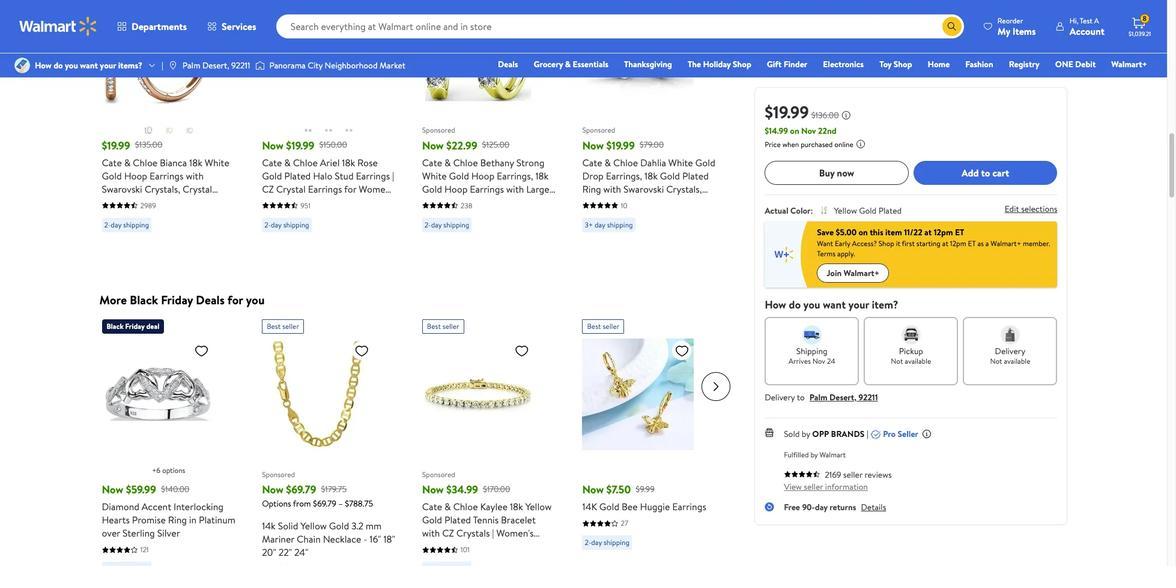 Task type: locate. For each thing, give the bounding box(es) containing it.
2 horizontal spatial walmart+
[[1112, 58, 1148, 70]]

0 vertical spatial nov
[[802, 125, 816, 137]]

nov inside the shipping arrives nov 24
[[813, 356, 826, 367]]

1 horizontal spatial set
[[636, 196, 650, 209]]

& inside the $19.99 $135.00 cate & chloe bianca 18k white gold hoop earrings with swarovski crystals, crystal drop dangle earrings, best silver hoops for women, sparkle round hoops for ladies, hoop earrings (rose gold)
[[124, 156, 131, 169]]

0 vertical spatial black
[[130, 292, 158, 308]]

plated inside now $19.99 $150.00 cate & chloe ariel 18k rose gold plated halo stud earrings | cz crystal earrings for women, gift for her
[[284, 169, 311, 182]]

gift left finder on the top
[[767, 58, 782, 70]]

crystal
[[183, 182, 212, 196], [276, 182, 306, 196]]

gift
[[767, 58, 782, 70], [262, 196, 279, 209]]

registry
[[1009, 58, 1040, 70]]

27
[[621, 519, 628, 529]]

thanksgiving
[[624, 58, 672, 70]]

available down intent image for delivery
[[1004, 356, 1031, 367]]

2- for now $7.50
[[585, 538, 591, 548]]

1 horizontal spatial women,
[[359, 182, 393, 196]]

product group containing now $34.99
[[422, 315, 556, 567]]

earrings, right 2989
[[157, 196, 193, 209]]

0 horizontal spatial you
[[65, 59, 78, 71]]

not down intent image for pickup at the bottom right of the page
[[891, 356, 903, 367]]

shop inside 'save $5.00 on this item 11/22 at 12pm et want early access? shop it first starting at 12pm et as a walmart+ member. terms apply.'
[[879, 239, 895, 249]]

now inside "sponsored now $22.99 $125.00 cate & chloe bethany strong white gold hoop earrings, 18k gold hoop earrings with large swarovski crystals, silver hoop earring set for women, wedding anniversary jewelry (yellow gold)"
[[422, 138, 444, 153]]

$19.99
[[765, 100, 809, 124], [102, 138, 130, 153], [286, 138, 315, 153], [607, 138, 635, 153]]

2 not from the left
[[991, 356, 1003, 367]]

90-
[[802, 502, 815, 514]]

0 vertical spatial to
[[982, 166, 991, 180]]

not inside pickup not available
[[891, 356, 903, 367]]

2-day shipping up 'ladies,'
[[104, 220, 149, 230]]

seller for 14k solid yellow gold 3.2 mm mariner chain necklace - 16" 18" 20" 22" 24" image
[[283, 321, 299, 332]]

0 vertical spatial cz
[[262, 182, 274, 196]]

home
[[928, 58, 950, 70]]

1 horizontal spatial bracelet
[[501, 514, 536, 527]]

0 horizontal spatial crystal
[[183, 182, 212, 196]]

gold) inside "sponsored now $22.99 $125.00 cate & chloe bethany strong white gold hoop earrings, 18k gold hoop earrings with large swarovski crystals, silver hoop earring set for women, wedding anniversary jewelry (yellow gold)"
[[454, 235, 477, 248]]

11/22
[[904, 227, 923, 239]]

0 vertical spatial on
[[790, 125, 800, 137]]

1 horizontal spatial crystal
[[276, 182, 306, 196]]

yellow down from
[[301, 520, 327, 533]]

cz left her
[[262, 182, 274, 196]]

$69.79 left –
[[313, 498, 336, 510]]

stud inside sponsored now $19.99 $79.00 cate & chloe dahlia white gold drop earrings, 18k gold plated ring with swarovski crystals, stud earring set with round cut solitaire swarovski crystal, wedding anniversary jewelry
[[583, 196, 602, 209]]

2 vertical spatial walmart+
[[844, 267, 880, 279]]

& up dangle at the left top of the page
[[124, 156, 131, 169]]

ring inside now $59.99 $140.00 diamond accent interlocking hearts promise ring in platinum over sterling silver
[[168, 514, 187, 527]]

chain
[[297, 533, 321, 546]]

1 horizontal spatial at
[[943, 239, 949, 249]]

nov for on
[[802, 125, 816, 137]]

do up shipping
[[789, 297, 801, 312]]

to inside button
[[982, 166, 991, 180]]

0 horizontal spatial delivery
[[765, 392, 795, 404]]

at right starting
[[943, 239, 949, 249]]

0 vertical spatial by
[[802, 428, 811, 440]]

1 horizontal spatial best seller
[[427, 321, 459, 332]]

shipping down the 238
[[444, 220, 470, 230]]

0 horizontal spatial round
[[135, 222, 162, 235]]

sold
[[784, 428, 800, 440]]

women's
[[497, 527, 534, 540]]

0 horizontal spatial earring
[[422, 209, 452, 222]]

2- for now $22.99
[[425, 220, 431, 230]]

1 vertical spatial stud
[[583, 196, 602, 209]]

gold down $7.50
[[600, 501, 620, 514]]

deals left grocery on the left
[[498, 58, 518, 70]]

product group
[[102, 0, 236, 262], [262, 0, 396, 237], [422, 0, 556, 248], [583, 0, 716, 237], [102, 315, 236, 567], [262, 315, 396, 567], [422, 315, 556, 567], [583, 315, 716, 567]]

save $5.00 on this item 11/22 at 12pm et element
[[817, 227, 965, 239]]

bracelet left 101
[[422, 540, 457, 553]]

best seller for $34.99
[[427, 321, 459, 332]]

18k right bethany
[[536, 169, 549, 182]]

2-day shipping for $9.99
[[585, 538, 630, 548]]

1 vertical spatial drop
[[102, 196, 123, 209]]

0 horizontal spatial gift
[[262, 196, 279, 209]]

anniversary inside sponsored now $19.99 $79.00 cate & chloe dahlia white gold drop earrings, 18k gold plated ring with swarovski crystals, stud earring set with round cut solitaire swarovski crystal, wedding anniversary jewelry
[[621, 222, 670, 235]]

2 best seller from the left
[[427, 321, 459, 332]]

cate for $19.99
[[583, 156, 603, 169]]

stud right halo
[[335, 169, 354, 182]]

walmart+ inside 'save $5.00 on this item 11/22 at 12pm et want early access? shop it first starting at 12pm et as a walmart+ member. terms apply.'
[[991, 239, 1022, 249]]

information
[[825, 481, 868, 493]]

yellow gold plated image
[[164, 125, 174, 135], [324, 125, 334, 135]]

yellow up women's on the left
[[526, 501, 552, 514]]

want left items? in the top of the page
[[80, 59, 98, 71]]

chloe down the "$135.00"
[[133, 156, 158, 169]]

0 vertical spatial how
[[35, 59, 52, 71]]

1 available from the left
[[905, 356, 932, 367]]

nov up price when purchased online
[[802, 125, 816, 137]]

0 horizontal spatial wedding
[[422, 222, 459, 235]]

silver left "in"
[[157, 527, 180, 540]]

18k right the kaylee
[[510, 501, 523, 514]]

product group containing now $59.99
[[102, 315, 236, 567]]

0 horizontal spatial women,
[[171, 209, 205, 222]]

18"
[[384, 533, 395, 546]]

gold) for cate
[[102, 248, 125, 262]]

1 horizontal spatial deals
[[498, 58, 518, 70]]

1 horizontal spatial gift
[[767, 58, 782, 70]]

 image for how
[[14, 58, 30, 73]]

earrings, up 10
[[606, 169, 642, 182]]

search icon image
[[948, 22, 957, 31]]

best for product group containing now $34.99
[[427, 321, 441, 332]]

1 vertical spatial on
[[859, 227, 868, 239]]

bethany
[[480, 156, 514, 169]]

0 horizontal spatial 92211
[[231, 59, 250, 71]]

1 horizontal spatial black
[[130, 292, 158, 308]]

gold)
[[454, 235, 477, 248], [102, 248, 125, 262]]

walmart+
[[1112, 58, 1148, 70], [991, 239, 1022, 249], [844, 267, 880, 279]]

3 best seller from the left
[[587, 321, 620, 332]]

& down $22.99
[[445, 156, 451, 169]]

| right 'rose'
[[392, 169, 394, 182]]

| inside now $19.99 $150.00 cate & chloe ariel 18k rose gold plated halo stud earrings | cz crystal earrings for women, gift for her
[[392, 169, 394, 182]]

1 best seller from the left
[[267, 321, 299, 332]]

2 horizontal spatial silver
[[503, 196, 526, 209]]

large
[[527, 182, 550, 196]]

buy
[[820, 166, 835, 180]]

0 vertical spatial bracelet
[[501, 514, 536, 527]]

0 horizontal spatial gold)
[[102, 248, 125, 262]]

not for pickup
[[891, 356, 903, 367]]

1 horizontal spatial palm
[[810, 392, 828, 404]]

anniversary inside "sponsored now $22.99 $125.00 cate & chloe bethany strong white gold hoop earrings, 18k gold hoop earrings with large swarovski crystals, silver hoop earring set for women, wedding anniversary jewelry (yellow gold)"
[[461, 222, 510, 235]]

earrings, down $125.00 at left
[[497, 169, 533, 182]]

1 horizontal spatial crystals,
[[465, 196, 501, 209]]

 image
[[168, 61, 178, 70]]

0 horizontal spatial best seller
[[267, 321, 299, 332]]

member.
[[1023, 239, 1051, 249]]

diamond
[[102, 501, 139, 514]]

1 horizontal spatial on
[[859, 227, 868, 239]]

gift finder link
[[762, 58, 813, 71]]

1 vertical spatial ring
[[168, 514, 187, 527]]

1 horizontal spatial want
[[823, 297, 846, 312]]

jewelry inside sponsored now $19.99 $79.00 cate & chloe dahlia white gold drop earrings, 18k gold plated ring with swarovski crystals, stud earring set with round cut solitaire swarovski crystal, wedding anniversary jewelry
[[672, 222, 704, 235]]

seller for cate & chloe kaylee 18k yellow gold plated tennis bracelet with cz crystals | women's bracelet with simulated diamonds image
[[443, 321, 459, 332]]

92211
[[231, 59, 250, 71], [859, 392, 878, 404]]

1 horizontal spatial yellow
[[526, 501, 552, 514]]

learn more about strikethrough prices image
[[842, 111, 851, 120]]

for
[[344, 182, 357, 196], [281, 196, 293, 209], [156, 209, 168, 222], [471, 209, 483, 222], [193, 222, 205, 235], [228, 292, 243, 308]]

10
[[621, 200, 628, 211]]

cate inside sponsored now $34.99 $170.00 cate & chloe kaylee 18k yellow gold plated tennis bracelet with cz crystals | women's bracelet with simulated diamonds
[[422, 501, 442, 514]]

friday inside product group
[[125, 321, 145, 332]]

18k right bianca
[[189, 156, 203, 169]]

1 horizontal spatial do
[[789, 297, 801, 312]]

on up when
[[790, 125, 800, 137]]

cate & chloe ariel 18k rose gold plated halo stud earrings | cz crystal earrings for women, gift for her image
[[262, 0, 374, 106]]

& left dahlia
[[605, 156, 611, 169]]

with down rose gold plated image
[[186, 169, 204, 182]]

plated left halo
[[284, 169, 311, 182]]

hoop right 'ladies,'
[[132, 235, 155, 248]]

2 yellow gold plated image from the left
[[324, 125, 334, 135]]

now inside now $19.99 $150.00 cate & chloe ariel 18k rose gold plated halo stud earrings | cz crystal earrings for women, gift for her
[[262, 138, 284, 153]]

walmart
[[820, 450, 846, 460]]

ring inside sponsored now $19.99 $79.00 cate & chloe dahlia white gold drop earrings, 18k gold plated ring with swarovski crystals, stud earring set with round cut solitaire swarovski crystal, wedding anniversary jewelry
[[583, 182, 601, 196]]

delivery up sold at the right of the page
[[765, 392, 795, 404]]

earrings inside "sponsored now $22.99 $125.00 cate & chloe bethany strong white gold hoop earrings, 18k gold hoop earrings with large swarovski crystals, silver hoop earring set for women, wedding anniversary jewelry (yellow gold)"
[[470, 182, 504, 196]]

18k inside the $19.99 $135.00 cate & chloe bianca 18k white gold hoop earrings with swarovski crystals, crystal drop dangle earrings, best silver hoops for women, sparkle round hoops for ladies, hoop earrings (rose gold)
[[189, 156, 203, 169]]

plated left the tennis
[[445, 514, 471, 527]]

2 anniversary from the left
[[621, 222, 670, 235]]

2 horizontal spatial you
[[804, 297, 821, 312]]

gold left '3.2'
[[329, 520, 349, 533]]

opp
[[813, 428, 829, 440]]

earrings right the "ariel"
[[356, 169, 390, 182]]

1 horizontal spatial to
[[982, 166, 991, 180]]

available inside delivery not available
[[1004, 356, 1031, 367]]

18k
[[189, 156, 203, 169], [342, 156, 355, 169], [536, 169, 549, 182], [645, 169, 658, 182], [510, 501, 523, 514]]

gold inside the $19.99 $135.00 cate & chloe bianca 18k white gold hoop earrings with swarovski crystals, crystal drop dangle earrings, best silver hoops for women, sparkle round hoops for ladies, hoop earrings (rose gold)
[[102, 169, 122, 182]]

at right "11/22"
[[925, 227, 932, 239]]

$1,039.21
[[1129, 29, 1151, 38]]

white
[[205, 156, 229, 169], [669, 156, 693, 169], [422, 169, 447, 182]]

panorama
[[270, 59, 306, 71]]

1 horizontal spatial your
[[849, 297, 870, 312]]

swarovski up the (yellow on the left
[[422, 196, 463, 209]]

$19.99 left "$79.00"
[[607, 138, 635, 153]]

now inside the now $7.50 $9.99 14k gold bee huggie earrings
[[583, 483, 604, 498]]

1 crystal from the left
[[183, 182, 212, 196]]

1 horizontal spatial gold)
[[454, 235, 477, 248]]

market
[[380, 59, 406, 71]]

gold left halo
[[262, 169, 282, 182]]

best for product group containing now $69.79
[[267, 321, 281, 332]]

gold inside 14k solid yellow gold 3.2 mm mariner chain necklace - 16" 18" 20" 22" 24"
[[329, 520, 349, 533]]

 image
[[14, 58, 30, 73], [255, 59, 265, 72]]

gift finder
[[767, 58, 808, 70]]

white inside the $19.99 $135.00 cate & chloe bianca 18k white gold hoop earrings with swarovski crystals, crystal drop dangle earrings, best silver hoops for women, sparkle round hoops for ladies, hoop earrings (rose gold)
[[205, 156, 229, 169]]

deals up add to favorites list, diamond accent interlocking hearts promise ring in platinum over sterling silver image
[[196, 292, 225, 308]]

earrings up 2989
[[150, 169, 184, 182]]

0 horizontal spatial stud
[[335, 169, 354, 182]]

& left halo
[[284, 156, 291, 169]]

pro seller info image
[[922, 430, 932, 439]]

fashion
[[966, 58, 994, 70]]

cate for $34.99
[[422, 501, 442, 514]]

drop up 'cut'
[[583, 169, 604, 182]]

women,
[[359, 182, 393, 196], [171, 209, 205, 222], [485, 209, 519, 222]]

shipping
[[123, 220, 149, 230], [283, 220, 309, 230], [444, 220, 470, 230], [607, 220, 633, 230], [604, 538, 630, 548]]

1 horizontal spatial anniversary
[[621, 222, 670, 235]]

0 horizontal spatial want
[[80, 59, 98, 71]]

yellow gold plated image up $150.00
[[324, 125, 334, 135]]

how do you want your item?
[[765, 297, 899, 312]]

chloe inside sponsored now $34.99 $170.00 cate & chloe kaylee 18k yellow gold plated tennis bracelet with cz crystals | women's bracelet with simulated diamonds
[[453, 501, 478, 514]]

reviews
[[865, 469, 892, 481]]

grocery & essentials link
[[529, 58, 614, 71]]

18k inside now $19.99 $150.00 cate & chloe ariel 18k rose gold plated halo stud earrings | cz crystal earrings for women, gift for her
[[342, 156, 355, 169]]

wedding
[[422, 222, 459, 235], [583, 222, 619, 235]]

not
[[891, 356, 903, 367], [991, 356, 1003, 367]]

drop
[[583, 169, 604, 182], [102, 196, 123, 209]]

to for add
[[982, 166, 991, 180]]

1 vertical spatial round
[[135, 222, 162, 235]]

$9.99
[[636, 484, 655, 496]]

$19.99 inside the $19.99 $135.00 cate & chloe bianca 18k white gold hoop earrings with swarovski crystals, crystal drop dangle earrings, best silver hoops for women, sparkle round hoops for ladies, hoop earrings (rose gold)
[[102, 138, 130, 153]]

by right sold at the right of the page
[[802, 428, 811, 440]]

neighborhood
[[325, 59, 378, 71]]

stud up 3+
[[583, 196, 602, 209]]

delivery down intent image for delivery
[[995, 346, 1026, 358]]

hi, test a account
[[1070, 15, 1105, 38]]

0 horizontal spatial palm
[[183, 59, 200, 71]]

2- for now $19.99
[[264, 220, 271, 230]]

2 horizontal spatial women,
[[485, 209, 519, 222]]

earring up 3+ day shipping
[[604, 196, 634, 209]]

cz for $19.99
[[262, 182, 274, 196]]

gold down $22.99
[[449, 169, 469, 182]]

view seller information
[[784, 481, 868, 493]]

crystals, inside "sponsored now $22.99 $125.00 cate & chloe bethany strong white gold hoop earrings, 18k gold hoop earrings with large swarovski crystals, silver hoop earring set for women, wedding anniversary jewelry (yellow gold)"
[[465, 196, 501, 209]]

desert, down the services dropdown button
[[202, 59, 229, 71]]

1 horizontal spatial silver
[[157, 527, 180, 540]]

white inside sponsored now $19.99 $79.00 cate & chloe dahlia white gold drop earrings, 18k gold plated ring with swarovski crystals, stud earring set with round cut solitaire swarovski crystal, wedding anniversary jewelry
[[669, 156, 693, 169]]

chloe inside "sponsored now $22.99 $125.00 cate & chloe bethany strong white gold hoop earrings, 18k gold hoop earrings with large swarovski crystals, silver hoop earring set for women, wedding anniversary jewelry (yellow gold)"
[[453, 156, 478, 169]]

now inside sponsored now $19.99 $79.00 cate & chloe dahlia white gold drop earrings, 18k gold plated ring with swarovski crystals, stud earring set with round cut solitaire swarovski crystal, wedding anniversary jewelry
[[583, 138, 604, 153]]

1 vertical spatial your
[[849, 297, 870, 312]]

palm desert, 92211
[[183, 59, 250, 71]]

2-day shipping for $150.00
[[264, 220, 309, 230]]

ring
[[583, 182, 601, 196], [168, 514, 187, 527]]

toy
[[880, 58, 892, 70]]

desert, up brands
[[830, 392, 857, 404]]

not inside delivery not available
[[991, 356, 1003, 367]]

0 horizontal spatial crystals,
[[145, 182, 180, 196]]

with
[[186, 169, 204, 182], [506, 182, 524, 196], [604, 182, 621, 196], [652, 196, 670, 209], [422, 527, 440, 540], [460, 540, 477, 553]]

plated
[[284, 169, 311, 182], [683, 169, 709, 182], [879, 205, 902, 217], [445, 514, 471, 527]]

1 vertical spatial friday
[[125, 321, 145, 332]]

0 horizontal spatial to
[[797, 392, 805, 404]]

your left items? in the top of the page
[[100, 59, 116, 71]]

cz left crystals
[[442, 527, 454, 540]]

silver up 'ladies,'
[[102, 209, 125, 222]]

1 vertical spatial deals
[[196, 292, 225, 308]]

2 jewelry from the left
[[672, 222, 704, 235]]

1 yellow gold plated image from the left
[[164, 125, 174, 135]]

cz inside sponsored now $34.99 $170.00 cate & chloe kaylee 18k yellow gold plated tennis bracelet with cz crystals | women's bracelet with simulated diamonds
[[442, 527, 454, 540]]

2-day shipping for cate
[[104, 220, 149, 230]]

women, up (rose
[[171, 209, 205, 222]]

0 vertical spatial delivery
[[995, 346, 1026, 358]]

1 horizontal spatial yellow gold plated image
[[324, 125, 334, 135]]

yellow gold plated image left rose gold plated image
[[164, 125, 174, 135]]

sponsored now $19.99 $79.00 cate & chloe dahlia white gold drop earrings, 18k gold plated ring with swarovski crystals, stud earring set with round cut solitaire swarovski crystal, wedding anniversary jewelry
[[583, 125, 716, 235]]

1 horizontal spatial ring
[[583, 182, 601, 196]]

1 vertical spatial gift
[[262, 196, 279, 209]]

cz for now
[[442, 527, 454, 540]]

simulated
[[480, 540, 521, 553]]

with inside the $19.99 $135.00 cate & chloe bianca 18k white gold hoop earrings with swarovski crystals, crystal drop dangle earrings, best silver hoops for women, sparkle round hoops for ladies, hoop earrings (rose gold)
[[186, 169, 204, 182]]

selections
[[1022, 203, 1058, 215]]

Walmart Site-Wide search field
[[276, 14, 964, 38]]

white gold plated image
[[304, 125, 313, 135]]

2 available from the left
[[1004, 356, 1031, 367]]

–
[[338, 498, 343, 510]]

18k right the "ariel"
[[342, 156, 355, 169]]

1 anniversary from the left
[[461, 222, 510, 235]]

white right bianca
[[205, 156, 229, 169]]

not down intent image for delivery
[[991, 356, 1003, 367]]

grocery
[[534, 58, 563, 70]]

chloe for $34.99
[[453, 501, 478, 514]]

available for pickup
[[905, 356, 932, 367]]

1 not from the left
[[891, 356, 903, 367]]

2 crystal from the left
[[276, 182, 306, 196]]

crystal down bianca
[[183, 182, 212, 196]]

chloe left the "ariel"
[[293, 156, 318, 169]]

cate inside the $19.99 $135.00 cate & chloe bianca 18k white gold hoop earrings with swarovski crystals, crystal drop dangle earrings, best silver hoops for women, sparkle round hoops for ladies, hoop earrings (rose gold)
[[102, 156, 122, 169]]

arrives
[[789, 356, 811, 367]]

1 horizontal spatial white
[[422, 169, 447, 182]]

0 horizontal spatial white
[[205, 156, 229, 169]]

0 horizontal spatial yellow
[[301, 520, 327, 533]]

white gold plated image
[[144, 125, 153, 135]]

dahlia
[[641, 156, 666, 169]]

product group containing now $7.50
[[583, 315, 716, 567]]

walmart+ right a
[[991, 239, 1022, 249]]

earrings inside the now $7.50 $9.99 14k gold bee huggie earrings
[[673, 501, 707, 514]]

0 horizontal spatial friday
[[125, 321, 145, 332]]

now
[[837, 166, 855, 180]]

4.4292 stars out of 5, based on 2169 seller reviews element
[[784, 471, 820, 478]]

1 horizontal spatial earring
[[604, 196, 634, 209]]

$14.99
[[765, 125, 788, 137]]

available inside pickup not available
[[905, 356, 932, 367]]

1 vertical spatial bracelet
[[422, 540, 457, 553]]

jewelry inside "sponsored now $22.99 $125.00 cate & chloe bethany strong white gold hoop earrings, 18k gold hoop earrings with large swarovski crystals, silver hoop earring set for women, wedding anniversary jewelry (yellow gold)"
[[512, 222, 544, 235]]

$150.00
[[319, 139, 347, 151]]

chloe inside sponsored now $19.99 $79.00 cate & chloe dahlia white gold drop earrings, 18k gold plated ring with swarovski crystals, stud earring set with round cut solitaire swarovski crystal, wedding anniversary jewelry
[[614, 156, 638, 169]]

cate inside "sponsored now $22.99 $125.00 cate & chloe bethany strong white gold hoop earrings, 18k gold hoop earrings with large swarovski crystals, silver hoop earring set for women, wedding anniversary jewelry (yellow gold)"
[[422, 156, 442, 169]]

2 vertical spatial yellow
[[301, 520, 327, 533]]

$125.00
[[482, 139, 510, 151]]

gold up diamonds on the left bottom of the page
[[422, 514, 442, 527]]

chloe inside the $19.99 $135.00 cate & chloe bianca 18k white gold hoop earrings with swarovski crystals, crystal drop dangle earrings, best silver hoops for women, sparkle round hoops for ladies, hoop earrings (rose gold)
[[133, 156, 158, 169]]

cate inside sponsored now $19.99 $79.00 cate & chloe dahlia white gold drop earrings, 18k gold plated ring with swarovski crystals, stud earring set with round cut solitaire swarovski crystal, wedding anniversary jewelry
[[583, 156, 603, 169]]

now inside sponsored now $69.79 $179.75 options from $69.79 – $788.75
[[262, 483, 284, 498]]

ring left "in"
[[168, 514, 187, 527]]

round inside the $19.99 $135.00 cate & chloe bianca 18k white gold hoop earrings with swarovski crystals, crystal drop dangle earrings, best silver hoops for women, sparkle round hoops for ladies, hoop earrings (rose gold)
[[135, 222, 162, 235]]

shipping down 2989
[[123, 220, 149, 230]]

bee
[[622, 501, 638, 514]]

0 horizontal spatial yellow gold plated image
[[164, 125, 174, 135]]

walmart+ down the $1,039.21
[[1112, 58, 1148, 70]]

& inside now $19.99 $150.00 cate & chloe ariel 18k rose gold plated halo stud earrings | cz crystal earrings for women, gift for her
[[284, 156, 291, 169]]

$19.99 down white gold plated image
[[286, 138, 315, 153]]

shop left it at right
[[879, 239, 895, 249]]

2-day shipping up the (yellow on the left
[[425, 220, 470, 230]]

0 horizontal spatial how
[[35, 59, 52, 71]]

1 jewelry from the left
[[512, 222, 544, 235]]

intent image for pickup image
[[902, 326, 921, 345]]

+6 options
[[152, 466, 185, 476]]

best for product group containing now $7.50
[[587, 321, 601, 332]]

0 horizontal spatial  image
[[14, 58, 30, 73]]

1 vertical spatial want
[[823, 297, 846, 312]]

price
[[765, 139, 781, 150]]

earrings
[[150, 169, 184, 182], [356, 169, 390, 182], [308, 182, 342, 196], [470, 182, 504, 196], [158, 235, 192, 248], [673, 501, 707, 514]]

0 horizontal spatial walmart+
[[844, 267, 880, 279]]

crystal up the 951
[[276, 182, 306, 196]]

seller for "14k gold bee huggie earrings" image
[[603, 321, 620, 332]]

free
[[784, 502, 800, 514]]

by right fulfilled
[[811, 450, 818, 460]]

0 vertical spatial do
[[54, 59, 63, 71]]

shipping for cate
[[123, 220, 149, 230]]

women, down 'rose'
[[359, 182, 393, 196]]

cate & chloe dahlia white gold drop earrings, 18k gold plated ring with swarovski crystals, stud earring set with round cut solitaire swarovski crystal, wedding anniversary jewelry image
[[583, 0, 694, 106]]

1 vertical spatial 92211
[[859, 392, 878, 404]]

anniversary down 10
[[621, 222, 670, 235]]

| right brands
[[867, 428, 869, 440]]

1 vertical spatial yellow
[[526, 501, 552, 514]]

sponsored inside sponsored now $19.99 $79.00 cate & chloe dahlia white gold drop earrings, 18k gold plated ring with swarovski crystals, stud earring set with round cut solitaire swarovski crystal, wedding anniversary jewelry
[[583, 125, 616, 135]]

price when purchased online
[[765, 139, 854, 150]]

yellow
[[834, 205, 857, 217], [526, 501, 552, 514], [301, 520, 327, 533]]

edit
[[1005, 203, 1020, 215]]

sponsored inside "sponsored now $22.99 $125.00 cate & chloe bethany strong white gold hoop earrings, 18k gold hoop earrings with large swarovski crystals, silver hoop earring set for women, wedding anniversary jewelry (yellow gold)"
[[422, 125, 455, 135]]

black
[[130, 292, 158, 308], [107, 321, 124, 332]]

walmart plus image
[[765, 222, 808, 288]]

0 horizontal spatial not
[[891, 356, 903, 367]]

yellow inside sponsored now $34.99 $170.00 cate & chloe kaylee 18k yellow gold plated tennis bracelet with cz crystals | women's bracelet with simulated diamonds
[[526, 501, 552, 514]]

swarovski inside the $19.99 $135.00 cate & chloe bianca 18k white gold hoop earrings with swarovski crystals, crystal drop dangle earrings, best silver hoops for women, sparkle round hoops for ladies, hoop earrings (rose gold)
[[102, 182, 142, 196]]

0 vertical spatial your
[[100, 59, 116, 71]]

platinum
[[199, 514, 235, 527]]

1 horizontal spatial wedding
[[583, 222, 619, 235]]

1 vertical spatial black
[[107, 321, 124, 332]]

1 horizontal spatial not
[[991, 356, 1003, 367]]

to left cart
[[982, 166, 991, 180]]

gold) down sparkle
[[102, 248, 125, 262]]

cz inside now $19.99 $150.00 cate & chloe ariel 18k rose gold plated halo stud earrings | cz crystal earrings for women, gift for her
[[262, 182, 274, 196]]

0 horizontal spatial ring
[[168, 514, 187, 527]]

day for cate
[[111, 220, 121, 230]]

strong
[[517, 156, 545, 169]]

2 horizontal spatial yellow
[[834, 205, 857, 217]]

items?
[[118, 59, 142, 71]]

hoop down strong
[[528, 196, 551, 209]]

in
[[189, 514, 197, 527]]

1 vertical spatial nov
[[813, 356, 826, 367]]

pickup
[[899, 346, 924, 358]]

gold) inside the $19.99 $135.00 cate & chloe bianca 18k white gold hoop earrings with swarovski crystals, crystal drop dangle earrings, best silver hoops for women, sparkle round hoops for ladies, hoop earrings (rose gold)
[[102, 248, 125, 262]]

add to favorites list, 14k solid yellow gold 3.2 mm mariner chain necklace - 16" 18" 20" 22" 24" image
[[355, 344, 369, 359]]

your left "item?"
[[849, 297, 870, 312]]

your for items?
[[100, 59, 116, 71]]

sponsored inside sponsored now $34.99 $170.00 cate & chloe kaylee 18k yellow gold plated tennis bracelet with cz crystals | women's bracelet with simulated diamonds
[[422, 470, 455, 480]]

1 wedding from the left
[[422, 222, 459, 235]]

0 vertical spatial drop
[[583, 169, 604, 182]]

add to favorites list, cate & chloe kaylee 18k yellow gold plated tennis bracelet with cz crystals | women's bracelet with simulated diamonds image
[[515, 344, 529, 359]]

earrings left (rose
[[158, 235, 192, 248]]

0 vertical spatial gift
[[767, 58, 782, 70]]

set inside sponsored now $19.99 $79.00 cate & chloe dahlia white gold drop earrings, 18k gold plated ring with swarovski crystals, stud earring set with round cut solitaire swarovski crystal, wedding anniversary jewelry
[[636, 196, 650, 209]]

2 wedding from the left
[[583, 222, 619, 235]]

fulfilled
[[784, 450, 809, 460]]

sponsored for $19.99
[[583, 125, 616, 135]]

shipping down 10
[[607, 220, 633, 230]]

0 vertical spatial want
[[80, 59, 98, 71]]

shop right toy
[[894, 58, 913, 70]]

add to cart
[[962, 166, 1010, 180]]

view
[[784, 481, 802, 493]]

1 vertical spatial cz
[[442, 527, 454, 540]]

1 horizontal spatial walmart+
[[991, 239, 1022, 249]]

with left simulated
[[460, 540, 477, 553]]

actual
[[765, 205, 789, 217]]

earrings up the 951
[[308, 182, 342, 196]]

earrings up the 238
[[470, 182, 504, 196]]

cate & chloe kaylee 18k yellow gold plated tennis bracelet with cz crystals | women's bracelet with simulated diamonds image
[[422, 339, 534, 451]]

0 horizontal spatial cz
[[262, 182, 274, 196]]

want down join
[[823, 297, 846, 312]]

0 horizontal spatial jewelry
[[512, 222, 544, 235]]

$5.00
[[836, 227, 857, 239]]

14k
[[262, 520, 276, 533]]

silver inside the $19.99 $135.00 cate & chloe bianca 18k white gold hoop earrings with swarovski crystals, crystal drop dangle earrings, best silver hoops for women, sparkle round hoops for ladies, hoop earrings (rose gold)
[[102, 209, 125, 222]]

chloe left dahlia
[[614, 156, 638, 169]]

add to cart button
[[914, 161, 1058, 185]]

$19.99 inside now $19.99 $150.00 cate & chloe ariel 18k rose gold plated halo stud earrings | cz crystal earrings for women, gift for her
[[286, 138, 315, 153]]

crystals, up 2989
[[145, 182, 180, 196]]

delivery inside delivery not available
[[995, 346, 1026, 358]]

0 horizontal spatial deals
[[196, 292, 225, 308]]

add to favorites list, diamond accent interlocking hearts promise ring in platinum over sterling silver image
[[194, 344, 209, 359]]



Task type: describe. For each thing, give the bounding box(es) containing it.
essentials
[[573, 58, 609, 70]]

3+
[[585, 220, 593, 230]]

join
[[827, 267, 842, 279]]

deals link
[[493, 58, 524, 71]]

women, inside the $19.99 $135.00 cate & chloe bianca 18k white gold hoop earrings with swarovski crystals, crystal drop dangle earrings, best silver hoops for women, sparkle round hoops for ladies, hoop earrings (rose gold)
[[171, 209, 205, 222]]

crystal inside now $19.99 $150.00 cate & chloe ariel 18k rose gold plated halo stud earrings | cz crystal earrings for women, gift for her
[[276, 182, 306, 196]]

delivery not available
[[991, 346, 1031, 367]]

join walmart+
[[827, 267, 880, 279]]

yellow gold plated
[[834, 205, 902, 217]]

yellow inside 14k solid yellow gold 3.2 mm mariner chain necklace - 16" 18" 20" 22" 24"
[[301, 520, 327, 533]]

the holiday shop
[[688, 58, 752, 70]]

holiday
[[703, 58, 731, 70]]

 image for panorama
[[255, 59, 265, 72]]

wedding inside sponsored now $19.99 $79.00 cate & chloe dahlia white gold drop earrings, 18k gold plated ring with swarovski crystals, stud earring set with round cut solitaire swarovski crystal, wedding anniversary jewelry
[[583, 222, 619, 235]]

nov for arrives
[[813, 356, 826, 367]]

swarovski up 10
[[624, 182, 664, 196]]

now inside now $59.99 $140.00 diamond accent interlocking hearts promise ring in platinum over sterling silver
[[102, 483, 123, 498]]

to for delivery
[[797, 392, 805, 404]]

shipping for $9.99
[[604, 538, 630, 548]]

ladies,
[[102, 235, 130, 248]]

available for delivery
[[1004, 356, 1031, 367]]

over
[[102, 527, 120, 540]]

debit
[[1076, 58, 1096, 70]]

how for how do you want your items?
[[35, 59, 52, 71]]

101
[[461, 545, 470, 555]]

0 vertical spatial 92211
[[231, 59, 250, 71]]

chloe inside now $19.99 $150.00 cate & chloe ariel 18k rose gold plated halo stud earrings | cz crystal earrings for women, gift for her
[[293, 156, 318, 169]]

gold inside the now $7.50 $9.99 14k gold bee huggie earrings
[[600, 501, 620, 514]]

do for how do you want your item?
[[789, 297, 801, 312]]

departments button
[[107, 12, 197, 41]]

0 horizontal spatial on
[[790, 125, 800, 137]]

Search search field
[[276, 14, 964, 38]]

stud inside now $19.99 $150.00 cate & chloe ariel 18k rose gold plated halo stud earrings | cz crystal earrings for women, gift for her
[[335, 169, 354, 182]]

& inside sponsored now $34.99 $170.00 cate & chloe kaylee 18k yellow gold plated tennis bracelet with cz crystals | women's bracelet with simulated diamonds
[[445, 501, 451, 514]]

accent
[[142, 501, 171, 514]]

cate & chloe bethany strong white gold hoop earrings, 18k gold hoop earrings with large swarovski crystals, silver hoop earring set for women, wedding anniversary jewelry (yellow gold) image
[[422, 0, 534, 106]]

with up 10
[[604, 182, 621, 196]]

rose gold plated image
[[184, 125, 194, 135]]

now inside sponsored now $34.99 $170.00 cate & chloe kaylee 18k yellow gold plated tennis bracelet with cz crystals | women's bracelet with simulated diamonds
[[422, 483, 444, 498]]

gold inside now $19.99 $150.00 cate & chloe ariel 18k rose gold plated halo stud earrings | cz crystal earrings for women, gift for her
[[262, 169, 282, 182]]

12pm left as
[[951, 239, 967, 249]]

by for fulfilled
[[811, 450, 818, 460]]

one debit
[[1056, 58, 1096, 70]]

& inside "sponsored now $22.99 $125.00 cate & chloe bethany strong white gold hoop earrings, 18k gold hoop earrings with large swarovski crystals, silver hoop earring set for women, wedding anniversary jewelry (yellow gold)"
[[445, 156, 451, 169]]

earring inside "sponsored now $22.99 $125.00 cate & chloe bethany strong white gold hoop earrings, 18k gold hoop earrings with large swarovski crystals, silver hoop earring set for women, wedding anniversary jewelry (yellow gold)"
[[422, 209, 452, 222]]

cate & chloe bianca 18k white gold hoop earrings with swarovski crystals, crystal drop dangle earrings, best silver hoops for women, sparkle round hoops for ladies, hoop earrings (rose gold) image
[[102, 0, 214, 106]]

1 horizontal spatial hoops
[[164, 222, 191, 235]]

earrings, inside sponsored now $19.99 $79.00 cate & chloe dahlia white gold drop earrings, 18k gold plated ring with swarovski crystals, stud earring set with round cut solitaire swarovski crystal, wedding anniversary jewelry
[[606, 169, 642, 182]]

day for $22.99
[[431, 220, 442, 230]]

as
[[978, 239, 984, 249]]

plated up save $5.00 on this item 11/22 at 12pm et element
[[879, 205, 902, 217]]

silver inside "sponsored now $22.99 $125.00 cate & chloe bethany strong white gold hoop earrings, 18k gold hoop earrings with large swarovski crystals, silver hoop earring set for women, wedding anniversary jewelry (yellow gold)"
[[503, 196, 526, 209]]

hoop up the 238
[[445, 182, 468, 196]]

ariel
[[320, 156, 340, 169]]

8 $1,039.21
[[1129, 13, 1151, 38]]

crystals
[[457, 527, 490, 540]]

0 horizontal spatial et
[[955, 227, 965, 239]]

day for $19.99
[[595, 220, 606, 230]]

$19.99 inside sponsored now $19.99 $79.00 cate & chloe dahlia white gold drop earrings, 18k gold plated ring with swarovski crystals, stud earring set with round cut solitaire swarovski crystal, wedding anniversary jewelry
[[607, 138, 635, 153]]

crystals, inside sponsored now $19.99 $79.00 cate & chloe dahlia white gold drop earrings, 18k gold plated ring with swarovski crystals, stud earring set with round cut solitaire swarovski crystal, wedding anniversary jewelry
[[667, 182, 702, 196]]

delivery for to
[[765, 392, 795, 404]]

drop inside sponsored now $19.99 $79.00 cate & chloe dahlia white gold drop earrings, 18k gold plated ring with swarovski crystals, stud earring set with round cut solitaire swarovski crystal, wedding anniversary jewelry
[[583, 169, 604, 182]]

$179.75
[[321, 484, 347, 496]]

add
[[962, 166, 979, 180]]

options
[[162, 466, 185, 476]]

intent image for shipping image
[[803, 326, 822, 345]]

18k inside sponsored now $34.99 $170.00 cate & chloe kaylee 18k yellow gold plated tennis bracelet with cz crystals | women's bracelet with simulated diamonds
[[510, 501, 523, 514]]

1 horizontal spatial friday
[[161, 292, 193, 308]]

earring inside sponsored now $19.99 $79.00 cate & chloe dahlia white gold drop earrings, 18k gold plated ring with swarovski crystals, stud earring set with round cut solitaire swarovski crystal, wedding anniversary jewelry
[[604, 196, 634, 209]]

departments
[[132, 20, 187, 33]]

services
[[222, 20, 256, 33]]

seller
[[898, 428, 919, 440]]

one debit link
[[1050, 58, 1102, 71]]

1 horizontal spatial desert,
[[830, 392, 857, 404]]

fashion link
[[960, 58, 999, 71]]

1 horizontal spatial 92211
[[859, 392, 878, 404]]

for inside "sponsored now $22.99 $125.00 cate & chloe bethany strong white gold hoop earrings, 18k gold hoop earrings with large swarovski crystals, silver hoop earring set for women, wedding anniversary jewelry (yellow gold)"
[[471, 209, 483, 222]]

you for how do you want your items?
[[65, 59, 78, 71]]

color
[[791, 205, 811, 217]]

0 horizontal spatial black
[[107, 321, 124, 332]]

20"
[[262, 546, 276, 559]]

first
[[902, 239, 915, 249]]

set inside "sponsored now $22.99 $125.00 cate & chloe bethany strong white gold hoop earrings, 18k gold hoop earrings with large swarovski crystals, silver hoop earring set for women, wedding anniversary jewelry (yellow gold)"
[[455, 209, 469, 222]]

product group containing now $69.79
[[262, 315, 396, 567]]

tennis
[[473, 514, 499, 527]]

women, inside "sponsored now $22.99 $125.00 cate & chloe bethany strong white gold hoop earrings, 18k gold hoop earrings with large swarovski crystals, silver hoop earring set for women, wedding anniversary jewelry (yellow gold)"
[[485, 209, 519, 222]]

on inside 'save $5.00 on this item 11/22 at 12pm et want early access? shop it first starting at 12pm et as a walmart+ member. terms apply.'
[[859, 227, 868, 239]]

gift inside now $19.99 $150.00 cate & chloe ariel 18k rose gold plated halo stud earrings | cz crystal earrings for women, gift for her
[[262, 196, 279, 209]]

halo
[[313, 169, 333, 182]]

wedding inside "sponsored now $22.99 $125.00 cate & chloe bethany strong white gold hoop earrings, 18k gold hoop earrings with large swarovski crystals, silver hoop earring set for women, wedding anniversary jewelry (yellow gold)"
[[422, 222, 459, 235]]

0 vertical spatial $69.79
[[286, 483, 316, 498]]

her
[[295, 196, 311, 209]]

shipping for $19.99
[[607, 220, 633, 230]]

next slide for similar items you might like list image
[[702, 28, 731, 57]]

sponsored for $69.79
[[262, 470, 295, 480]]

women, inside now $19.99 $150.00 cate & chloe ariel 18k rose gold plated halo stud earrings | cz crystal earrings for women, gift for her
[[359, 182, 393, 196]]

solitaire
[[600, 209, 634, 222]]

:
[[811, 205, 813, 217]]

0 horizontal spatial at
[[925, 227, 932, 239]]

hearts
[[102, 514, 130, 527]]

hoop down $125.00 at left
[[472, 169, 495, 182]]

by for sold
[[802, 428, 811, 440]]

product group containing now $22.99
[[422, 0, 556, 248]]

want for items?
[[80, 59, 98, 71]]

12pm right "11/22"
[[934, 227, 953, 239]]

gold up the this
[[859, 205, 877, 217]]

crystal inside the $19.99 $135.00 cate & chloe bianca 18k white gold hoop earrings with swarovski crystals, crystal drop dangle earrings, best silver hoops for women, sparkle round hoops for ladies, hoop earrings (rose gold)
[[183, 182, 212, 196]]

delivery for not
[[995, 346, 1026, 358]]

14k solid yellow gold 3.2 mm mariner chain necklace - 16" 18" 20" 22" 24" image
[[262, 339, 374, 451]]

item?
[[872, 297, 899, 312]]

edit selections button
[[1005, 203, 1058, 215]]

earrings, inside the $19.99 $135.00 cate & chloe bianca 18k white gold hoop earrings with swarovski crystals, crystal drop dangle earrings, best silver hoops for women, sparkle round hoops for ladies, hoop earrings (rose gold)
[[157, 196, 193, 209]]

plated inside sponsored now $19.99 $79.00 cate & chloe dahlia white gold drop earrings, 18k gold plated ring with swarovski crystals, stud earring set with round cut solitaire swarovski crystal, wedding anniversary jewelry
[[683, 169, 709, 182]]

yellow gold plated image for $19.99
[[324, 125, 334, 135]]

you for how do you want your item?
[[804, 297, 821, 312]]

1 vertical spatial palm
[[810, 392, 828, 404]]

from
[[293, 498, 311, 510]]

solid
[[278, 520, 298, 533]]

18k inside "sponsored now $22.99 $125.00 cate & chloe bethany strong white gold hoop earrings, 18k gold hoop earrings with large swarovski crystals, silver hoop earring set for women, wedding anniversary jewelry (yellow gold)"
[[536, 169, 549, 182]]

cate inside now $19.99 $150.00 cate & chloe ariel 18k rose gold plated halo stud earrings | cz crystal earrings for women, gift for her
[[262, 156, 282, 169]]

238
[[461, 200, 473, 211]]

18k inside sponsored now $19.99 $79.00 cate & chloe dahlia white gold drop earrings, 18k gold plated ring with swarovski crystals, stud earring set with round cut solitaire swarovski crystal, wedding anniversary jewelry
[[645, 169, 658, 182]]

it
[[896, 239, 901, 249]]

white inside "sponsored now $22.99 $125.00 cate & chloe bethany strong white gold hoop earrings, 18k gold hoop earrings with large swarovski crystals, silver hoop earring set for women, wedding anniversary jewelry (yellow gold)"
[[422, 169, 447, 182]]

day for $150.00
[[271, 220, 282, 230]]

gold) for $22.99
[[454, 235, 477, 248]]

0 horizontal spatial hoops
[[127, 209, 154, 222]]

edit selections
[[1005, 203, 1058, 215]]

24"
[[294, 546, 308, 559]]

swarovski right 10
[[637, 209, 677, 222]]

product group containing $19.99
[[102, 0, 236, 262]]

now $59.99 $140.00 diamond accent interlocking hearts promise ring in platinum over sterling silver
[[102, 483, 235, 540]]

chloe for $19.99
[[614, 156, 638, 169]]

earrings, inside "sponsored now $22.99 $125.00 cate & chloe bethany strong white gold hoop earrings, 18k gold hoop earrings with large swarovski crystals, silver hoop earring set for women, wedding anniversary jewelry (yellow gold)"
[[497, 169, 533, 182]]

1 vertical spatial $69.79
[[313, 498, 336, 510]]

shipping for $150.00
[[283, 220, 309, 230]]

account
[[1070, 24, 1105, 38]]

your for item?
[[849, 297, 870, 312]]

add to favorites list, 14k gold bee huggie earrings image
[[675, 344, 690, 359]]

purchased
[[801, 139, 833, 150]]

$19.99 up $14.99
[[765, 100, 809, 124]]

best inside the $19.99 $135.00 cate & chloe bianca 18k white gold hoop earrings with swarovski crystals, crystal drop dangle earrings, best silver hoops for women, sparkle round hoops for ladies, hoop earrings (rose gold)
[[196, 196, 214, 209]]

hoop up dangle at the left top of the page
[[124, 169, 147, 182]]

not for delivery
[[991, 356, 1003, 367]]

0 vertical spatial yellow
[[834, 205, 857, 217]]

details button
[[861, 502, 887, 514]]

want for item?
[[823, 297, 846, 312]]

2-day shipping for $22.99
[[425, 220, 470, 230]]

round inside sponsored now $19.99 $79.00 cate & chloe dahlia white gold drop earrings, 18k gold plated ring with swarovski crystals, stud earring set with round cut solitaire swarovski crystal, wedding anniversary jewelry
[[672, 196, 699, 209]]

silver inside now $59.99 $140.00 diamond accent interlocking hearts promise ring in platinum over sterling silver
[[157, 527, 180, 540]]

$136.00
[[812, 109, 839, 121]]

yellow gold plated image for $135.00
[[164, 125, 174, 135]]

| inside sponsored now $34.99 $170.00 cate & chloe kaylee 18k yellow gold plated tennis bracelet with cz crystals | women's bracelet with simulated diamonds
[[492, 527, 494, 540]]

walmart+ link
[[1106, 58, 1153, 71]]

registry link
[[1004, 58, 1045, 71]]

shipping
[[797, 346, 828, 358]]

a
[[1095, 15, 1099, 26]]

day for $9.99
[[591, 538, 602, 548]]

gold inside sponsored now $34.99 $170.00 cate & chloe kaylee 18k yellow gold plated tennis bracelet with cz crystals | women's bracelet with simulated diamonds
[[422, 514, 442, 527]]

with inside "sponsored now $22.99 $125.00 cate & chloe bethany strong white gold hoop earrings, 18k gold hoop earrings with large swarovski crystals, silver hoop earring set for women, wedding anniversary jewelry (yellow gold)"
[[506, 182, 524, 196]]

chloe for $22.99
[[453, 156, 478, 169]]

22nd
[[818, 125, 837, 137]]

$7.50
[[607, 483, 631, 498]]

sponsored for $22.99
[[422, 125, 455, 135]]

next slide for more black friday deals for you list image
[[702, 373, 731, 401]]

gold right dahlia
[[696, 156, 716, 169]]

1 horizontal spatial you
[[246, 292, 265, 308]]

crystals, inside the $19.99 $135.00 cate & chloe bianca 18k white gold hoop earrings with swarovski crystals, crystal drop dangle earrings, best silver hoops for women, sparkle round hoops for ladies, hoop earrings (rose gold)
[[145, 182, 180, 196]]

with left crystal, at the right top
[[652, 196, 670, 209]]

$19.99 $135.00 cate & chloe bianca 18k white gold hoop earrings with swarovski crystals, crystal drop dangle earrings, best silver hoops for women, sparkle round hoops for ladies, hoop earrings (rose gold)
[[102, 138, 229, 262]]

pickup not available
[[891, 346, 932, 367]]

14k gold bee huggie earrings image
[[583, 339, 694, 451]]

gold down "$79.00"
[[660, 169, 680, 182]]

brands
[[831, 428, 865, 440]]

2- for $19.99
[[104, 220, 111, 230]]

rose gold plated image
[[345, 125, 354, 135]]

gold up the (yellow on the left
[[422, 182, 442, 196]]

sponsored for $34.99
[[422, 470, 455, 480]]

do for how do you want your items?
[[54, 59, 63, 71]]

home link
[[923, 58, 956, 71]]

dangle
[[125, 196, 155, 209]]

shop right holiday
[[733, 58, 752, 70]]

& inside sponsored now $19.99 $79.00 cate & chloe dahlia white gold drop earrings, 18k gold plated ring with swarovski crystals, stud earring set with round cut solitaire swarovski crystal, wedding anniversary jewelry
[[605, 156, 611, 169]]

bianca
[[160, 156, 187, 169]]

intent image for delivery image
[[1001, 326, 1020, 345]]

14k
[[583, 501, 597, 514]]

how for how do you want your item?
[[765, 297, 787, 312]]

plated inside sponsored now $34.99 $170.00 cate & chloe kaylee 18k yellow gold plated tennis bracelet with cz crystals | women's bracelet with simulated diamonds
[[445, 514, 471, 527]]

legal information image
[[856, 139, 866, 149]]

returns
[[830, 502, 857, 514]]

$59.99
[[126, 483, 156, 498]]

reorder my items
[[998, 15, 1036, 38]]

best seller for $69.79
[[267, 321, 299, 332]]

mariner
[[262, 533, 295, 546]]

thanksgiving link
[[619, 58, 678, 71]]

sponsored now $34.99 $170.00 cate & chloe kaylee 18k yellow gold plated tennis bracelet with cz crystals | women's bracelet with simulated diamonds
[[422, 470, 552, 567]]

want
[[817, 239, 833, 249]]

shipping for $22.99
[[444, 220, 470, 230]]

with up diamonds on the left bottom of the page
[[422, 527, 440, 540]]

cate for $22.99
[[422, 156, 442, 169]]

walmart image
[[19, 17, 97, 36]]

swarovski inside "sponsored now $22.99 $125.00 cate & chloe bethany strong white gold hoop earrings, 18k gold hoop earrings with large swarovski crystals, silver hoop earring set for women, wedding anniversary jewelry (yellow gold)"
[[422, 196, 463, 209]]

& right grocery on the left
[[565, 58, 571, 70]]

0 vertical spatial desert,
[[202, 59, 229, 71]]

buy now button
[[765, 161, 909, 185]]

drop inside the $19.99 $135.00 cate & chloe bianca 18k white gold hoop earrings with swarovski crystals, crystal drop dangle earrings, best silver hoops for women, sparkle round hoops for ladies, hoop earrings (rose gold)
[[102, 196, 123, 209]]

0 vertical spatial walmart+
[[1112, 58, 1148, 70]]

diamond accent interlocking hearts promise ring in platinum over sterling silver image
[[102, 339, 214, 451]]

1 horizontal spatial et
[[968, 239, 976, 249]]

free 90-day returns details
[[784, 502, 887, 514]]

details
[[861, 502, 887, 514]]

deal
[[146, 321, 159, 332]]

city
[[308, 59, 323, 71]]

sponsored now $22.99 $125.00 cate & chloe bethany strong white gold hoop earrings, 18k gold hoop earrings with large swarovski crystals, silver hoop earring set for women, wedding anniversary jewelry (yellow gold)
[[422, 125, 551, 248]]

| right items? in the top of the page
[[162, 59, 163, 71]]

toy shop link
[[874, 58, 918, 71]]



Task type: vqa. For each thing, say whether or not it's contained in the screenshot.


